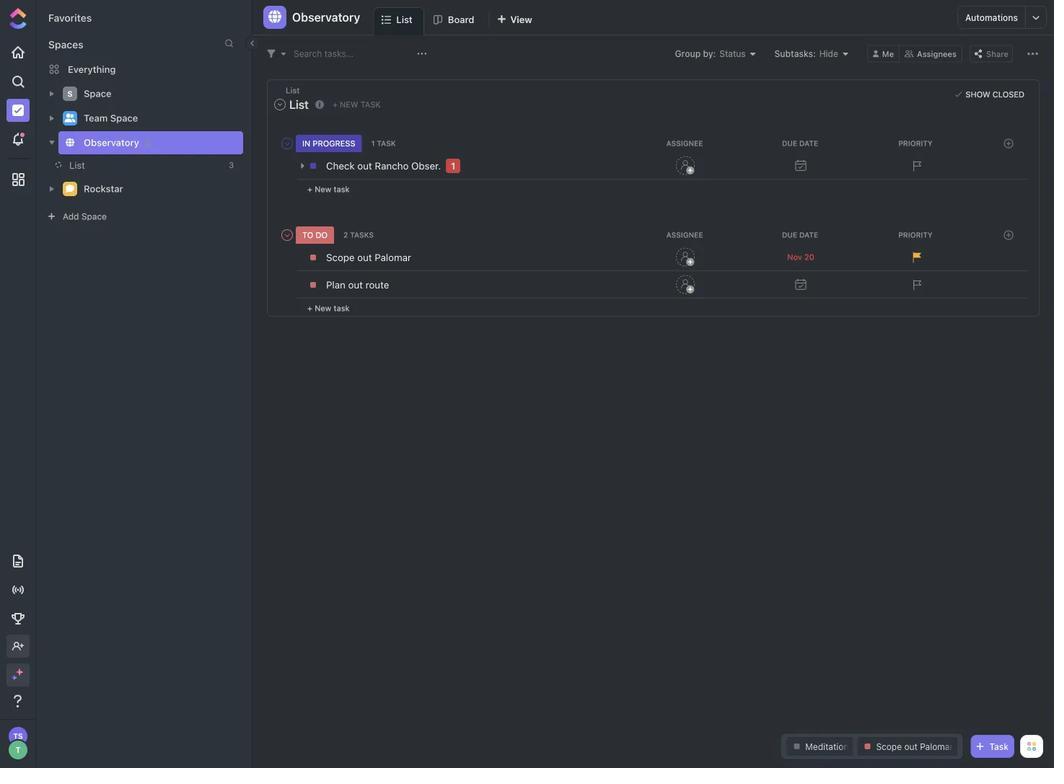 Task type: vqa. For each thing, say whether or not it's contained in the screenshot.
board
yes



Task type: locate. For each thing, give the bounding box(es) containing it.
observatory for "observatory" button
[[292, 10, 360, 24]]

1 due date from the top
[[782, 139, 818, 147]]

+ new task right list info icon
[[333, 100, 381, 109]]

1 vertical spatial assignee
[[666, 231, 703, 239]]

1 vertical spatial assignee button
[[629, 231, 744, 239]]

space right add
[[81, 211, 107, 222]]

1 priority button from the top
[[859, 139, 975, 147]]

2 set priority element from the top
[[906, 274, 927, 296]]

0 vertical spatial date
[[800, 139, 818, 147]]

1 horizontal spatial 1
[[451, 160, 456, 171]]

1 vertical spatial +
[[307, 185, 312, 194]]

1 priority from the top
[[899, 139, 933, 147]]

1 date from the top
[[800, 139, 818, 147]]

out right check
[[357, 160, 372, 172]]

space for add space
[[81, 211, 107, 222]]

globe image
[[66, 138, 74, 147]]

priority button for 1 task
[[859, 139, 975, 147]]

1 vertical spatial 1
[[451, 160, 456, 171]]

list info image
[[315, 100, 324, 109]]

view
[[511, 14, 532, 25]]

2 due from the top
[[782, 231, 797, 239]]

0 vertical spatial priority button
[[859, 139, 975, 147]]

out down tasks
[[357, 252, 372, 263]]

+ new task down plan
[[307, 304, 350, 313]]

1 assignee from the top
[[666, 139, 703, 147]]

set priority element
[[906, 155, 927, 177], [906, 274, 927, 296]]

1 horizontal spatial observatory
[[292, 10, 360, 24]]

+ new task down check
[[307, 185, 350, 194]]

task
[[361, 100, 381, 109], [377, 139, 396, 147], [334, 185, 350, 194], [334, 304, 350, 313]]

list left list info icon
[[289, 98, 309, 111]]

by:
[[703, 49, 716, 59]]

new right list info icon
[[340, 100, 358, 109]]

observatory inside button
[[292, 10, 360, 24]]

Search tasks... text field
[[294, 44, 413, 64]]

due date
[[782, 139, 818, 147], [782, 231, 818, 239]]

view settings image
[[1028, 48, 1038, 59]]

priority button
[[859, 139, 975, 147], [859, 231, 975, 239]]

list left board
[[396, 14, 413, 25]]

priority up set priority icon
[[899, 139, 933, 147]]

2 due date button from the top
[[744, 231, 859, 239]]

ts
[[13, 732, 23, 741]]

new
[[340, 100, 358, 109], [315, 185, 331, 194], [315, 304, 331, 313]]

due date button
[[744, 139, 859, 147], [744, 231, 859, 239]]

2 tasks button
[[341, 231, 379, 239]]

0 horizontal spatial list link
[[36, 154, 219, 176]]

new down plan
[[315, 304, 331, 313]]

list link up rockstar
[[36, 154, 219, 176]]

1 task button
[[369, 139, 401, 147]]

out right plan
[[348, 279, 363, 291]]

priority for task
[[899, 139, 933, 147]]

user group image
[[65, 114, 75, 122]]

0 vertical spatial assignee button
[[629, 139, 744, 147]]

due
[[782, 139, 797, 147], [782, 231, 797, 239]]

0 vertical spatial out
[[357, 160, 372, 172]]

team
[[84, 113, 108, 124]]

1 vertical spatial due date button
[[744, 231, 859, 239]]

add space
[[63, 211, 107, 222]]

1 vertical spatial observatory
[[84, 137, 139, 148]]

0 vertical spatial due date button
[[744, 139, 859, 147]]

0 horizontal spatial observatory
[[84, 137, 139, 148]]

sparkle svg 1 image
[[16, 669, 23, 676]]

observatory for observatory link
[[84, 137, 139, 148]]

observatory
[[292, 10, 360, 24], [84, 137, 139, 148]]

date for 1 task
[[800, 139, 818, 147]]

2 vertical spatial out
[[348, 279, 363, 291]]

1 vertical spatial + new task
[[307, 185, 350, 194]]

2 vertical spatial + new task
[[307, 304, 350, 313]]

space up team
[[84, 88, 112, 99]]

everything
[[68, 64, 116, 75]]

1 right obser.
[[451, 160, 456, 171]]

0 vertical spatial space
[[84, 88, 112, 99]]

nov 20
[[787, 252, 815, 262]]

assignee for 2 tasks
[[666, 231, 703, 239]]

me
[[882, 49, 894, 59]]

1 assignee button from the top
[[629, 139, 744, 147]]

0 horizontal spatial 1
[[371, 139, 375, 147]]

1 set priority element from the top
[[906, 155, 927, 177]]

observatory link
[[84, 131, 234, 154]]

priority button for 2 tasks
[[859, 231, 975, 239]]

0 vertical spatial priority
[[899, 139, 933, 147]]

2 assignee from the top
[[666, 231, 703, 239]]

1 due from the top
[[782, 139, 797, 147]]

search
[[294, 49, 322, 59]]

board link
[[448, 7, 480, 35]]

list link left board
[[396, 8, 418, 35]]

2 due date from the top
[[782, 231, 818, 239]]

2 priority button from the top
[[859, 231, 975, 239]]

0 vertical spatial assignee
[[666, 139, 703, 147]]

comment image
[[66, 184, 74, 193]]

out
[[357, 160, 372, 172], [357, 252, 372, 263], [348, 279, 363, 291]]

1 due date button from the top
[[744, 139, 859, 147]]

priority button up set priority icon
[[859, 139, 975, 147]]

subtasks: hide
[[775, 49, 838, 59]]

0 vertical spatial list link
[[396, 8, 418, 35]]

1 vertical spatial set priority element
[[906, 274, 927, 296]]

scope out palomar link
[[323, 245, 624, 270]]

0 vertical spatial observatory
[[292, 10, 360, 24]]

subtasks:
[[775, 49, 816, 59]]

1 for 1 task
[[371, 139, 375, 147]]

0 vertical spatial 1
[[371, 139, 375, 147]]

0 vertical spatial + new task
[[333, 100, 381, 109]]

1 for 1
[[451, 160, 456, 171]]

1 vertical spatial out
[[357, 252, 372, 263]]

date
[[800, 139, 818, 147], [800, 231, 818, 239]]

1 vertical spatial priority button
[[859, 231, 975, 239]]

priority up set priority image
[[899, 231, 933, 239]]

set priority image
[[906, 155, 927, 177]]

+
[[333, 100, 338, 109], [307, 185, 312, 194], [307, 304, 312, 313]]

task down check
[[334, 185, 350, 194]]

2 date from the top
[[800, 231, 818, 239]]

2 priority from the top
[[899, 231, 933, 239]]

view button
[[490, 7, 539, 35]]

date for 2 tasks
[[800, 231, 818, 239]]

2 vertical spatial new
[[315, 304, 331, 313]]

new down check
[[315, 185, 331, 194]]

1 task
[[371, 139, 396, 147]]

1
[[371, 139, 375, 147], [451, 160, 456, 171]]

due date for 1 task
[[782, 139, 818, 147]]

observatory down team space
[[84, 137, 139, 148]]

search tasks...
[[294, 49, 354, 59]]

show closed
[[966, 90, 1025, 99]]

due date button for 2 tasks
[[744, 231, 859, 239]]

list
[[396, 14, 413, 25], [286, 86, 300, 95], [289, 98, 309, 111], [69, 160, 85, 171]]

list down globe image
[[69, 160, 85, 171]]

2 vertical spatial space
[[81, 211, 107, 222]]

2 assignee button from the top
[[629, 231, 744, 239]]

assignee button for tasks
[[629, 231, 744, 239]]

1 vertical spatial due
[[782, 231, 797, 239]]

task up check out rancho obser.
[[377, 139, 396, 147]]

space right team
[[110, 113, 138, 124]]

observatory up the search tasks...
[[292, 10, 360, 24]]

tasks...
[[324, 49, 354, 59]]

everything link
[[37, 58, 252, 81]]

1 up check out rancho obser.
[[371, 139, 375, 147]]

0 vertical spatial due
[[782, 139, 797, 147]]

+ new task
[[333, 100, 381, 109], [307, 185, 350, 194], [307, 304, 350, 313]]

me button
[[867, 45, 900, 62]]

priority
[[899, 139, 933, 147], [899, 231, 933, 239]]

2 vertical spatial +
[[307, 304, 312, 313]]

palomar
[[375, 252, 411, 263]]

observatory button
[[286, 1, 360, 33]]

list link
[[396, 8, 418, 35], [36, 154, 219, 176]]

favorites
[[48, 12, 92, 24]]

2
[[344, 231, 348, 239]]

priority button up set priority image
[[859, 231, 975, 239]]

space
[[84, 88, 112, 99], [110, 113, 138, 124], [81, 211, 107, 222]]

1 vertical spatial date
[[800, 231, 818, 239]]

1 vertical spatial space
[[110, 113, 138, 124]]

assignees button
[[900, 45, 963, 62]]

nov 20 button
[[743, 252, 859, 262]]

assignee button
[[629, 139, 744, 147], [629, 231, 744, 239]]

assignee
[[666, 139, 703, 147], [666, 231, 703, 239]]

1 vertical spatial due date
[[782, 231, 818, 239]]

obser.
[[411, 160, 441, 172]]

0 vertical spatial set priority element
[[906, 155, 927, 177]]

1 vertical spatial priority
[[899, 231, 933, 239]]

0 vertical spatial due date
[[782, 139, 818, 147]]

scope out palomar
[[326, 252, 411, 263]]



Task type: describe. For each thing, give the bounding box(es) containing it.
spaces link
[[37, 39, 83, 51]]

show
[[966, 90, 991, 99]]

sparkle svg 2 image
[[12, 675, 17, 681]]

0 vertical spatial new
[[340, 100, 358, 109]]

1 vertical spatial list link
[[36, 154, 219, 176]]

due date button for 1 task
[[744, 139, 859, 147]]

nov
[[787, 252, 802, 262]]

due for 1 task
[[782, 139, 797, 147]]

show closed button
[[951, 87, 1028, 102]]

automations button
[[958, 6, 1025, 28]]

list inside list dropdown button
[[289, 98, 309, 111]]

globe image
[[268, 10, 281, 23]]

set priority image
[[906, 274, 927, 296]]

rockstar link
[[84, 178, 234, 201]]

out for scope
[[357, 252, 372, 263]]

check out rancho obser.
[[326, 160, 441, 172]]

route
[[366, 279, 389, 291]]

list down search
[[286, 86, 300, 95]]

spaces
[[48, 39, 83, 51]]

due date for 2 tasks
[[782, 231, 818, 239]]

team space link
[[84, 107, 234, 130]]

group
[[675, 49, 701, 59]]

1 horizontal spatial list link
[[396, 8, 418, 35]]

space for team space
[[110, 113, 138, 124]]

assignee for 1 task
[[666, 139, 703, 147]]

tasks
[[350, 231, 374, 239]]

plan
[[326, 279, 346, 291]]

task down plan
[[334, 304, 350, 313]]

group by: status
[[675, 49, 746, 59]]

plan out route
[[326, 279, 389, 291]]

view settings element
[[1024, 45, 1042, 63]]

out for plan
[[348, 279, 363, 291]]

space link
[[84, 82, 234, 105]]

1 vertical spatial new
[[315, 185, 331, 194]]

automations
[[965, 12, 1018, 22]]

3
[[229, 161, 234, 170]]

plan out route link
[[323, 273, 624, 297]]

rockstar
[[84, 183, 123, 194]]

team space
[[84, 113, 138, 124]]

status
[[720, 49, 746, 59]]

2 tasks
[[344, 231, 374, 239]]

assignees
[[917, 49, 957, 59]]

closed
[[993, 90, 1025, 99]]

rancho
[[375, 160, 409, 172]]

0 vertical spatial +
[[333, 100, 338, 109]]

task up 1 task
[[361, 100, 381, 109]]

due for 2 tasks
[[782, 231, 797, 239]]

priority for tasks
[[899, 231, 933, 239]]

share button
[[970, 45, 1013, 62]]

t
[[15, 746, 21, 755]]

assignee button for task
[[629, 139, 744, 147]]

check
[[326, 160, 355, 172]]

scope
[[326, 252, 355, 263]]

s
[[68, 89, 72, 98]]

ts t
[[13, 732, 23, 755]]

add
[[63, 211, 79, 222]]

out for check
[[357, 160, 372, 172]]

list button
[[273, 94, 312, 115]]

hide
[[820, 49, 838, 59]]

share
[[986, 49, 1009, 59]]

favorites button
[[48, 12, 92, 24]]

board
[[448, 14, 474, 25]]

task
[[990, 742, 1009, 752]]

20
[[805, 252, 815, 262]]



